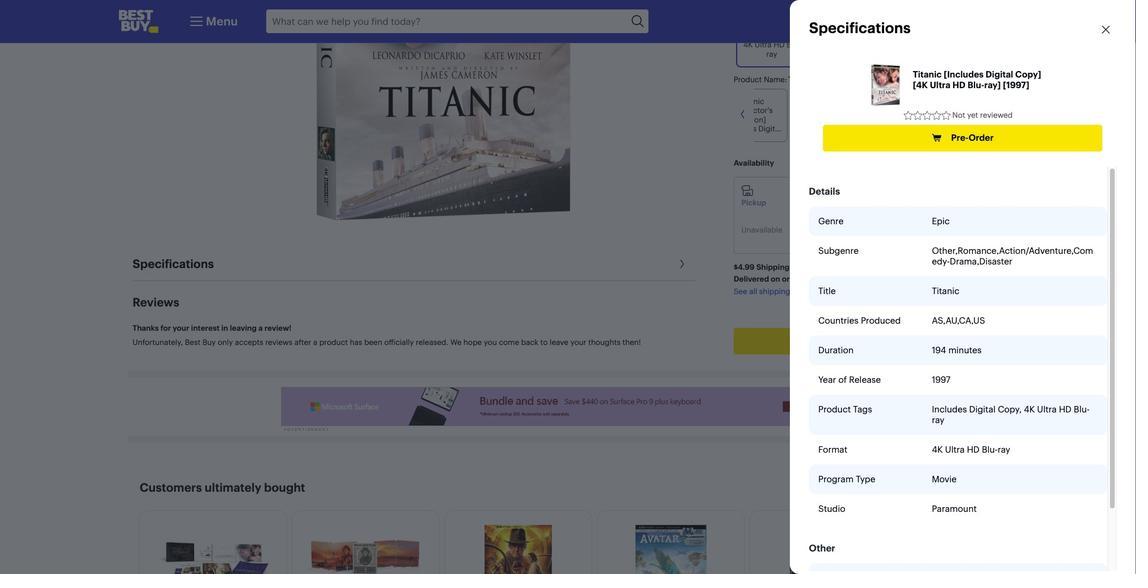 Task type: vqa. For each thing, say whether or not it's contained in the screenshot.


Task type: locate. For each thing, give the bounding box(es) containing it.
digital inside includes digital copy, 4k ultra hd blu- ray
[[970, 404, 996, 415]]

1 horizontal spatial 4k ultra hd blu-ray
[[932, 444, 1011, 455]]

1 horizontal spatial 8
[[868, 274, 873, 284]]

ultra down 'edition]'
[[763, 133, 779, 143]]

1 vertical spatial 8
[[868, 274, 873, 284]]

specifications up the reviews
[[133, 256, 214, 271]]

1 vertical spatial specifications
[[133, 256, 214, 271]]

come
[[499, 337, 519, 347]]

a
[[258, 323, 263, 333], [313, 337, 317, 347]]

ray]
[[963, 74, 978, 84], [985, 80, 1001, 91], [896, 119, 909, 129], [818, 124, 831, 133], [759, 142, 772, 152]]

other
[[809, 542, 836, 554]]

0 vertical spatial fri,
[[814, 234, 825, 243]]

titanic [includes digital copy] [dvd] [1997] button
[[948, 89, 1019, 142]]

0 horizontal spatial specifications
[[133, 256, 214, 271]]

leave
[[550, 337, 569, 347]]

digital inside titanic [includes digital copy] [4k ultra hd blu-ray] [1997] button
[[806, 105, 829, 115]]

after inside $4.99 shipping delivered on or shortly after fri, dec 8
[[819, 274, 837, 284]]

indiana jones and the dial of destiny [includes digital copy] [4k ultra hd blu-ray/blu-ray] [2023] image
[[485, 525, 552, 574]]

pre-order button down not
[[823, 125, 1103, 152]]

titanic [includes digital copy] [dvd] [1997]
[[954, 101, 1013, 129]]

titanic [includes digital copy] [4k ultra hd blu-ray] [1997] inside button
[[800, 96, 859, 133]]

blu-
[[807, 18, 822, 27], [786, 40, 800, 49], [949, 74, 963, 84], [968, 80, 985, 91], [804, 124, 818, 133], [745, 142, 759, 152], [1074, 404, 1090, 415], [982, 444, 998, 455]]

[includes
[[944, 69, 984, 80], [815, 74, 850, 84], [826, 96, 859, 106], [903, 101, 936, 110], [979, 101, 1013, 110], [723, 124, 756, 133]]

0 vertical spatial titanic [includes digital copy] [4k ultra hd blu-ray] [1997]
[[913, 69, 1042, 91]]

a right leaving
[[258, 323, 263, 333]]

1 vertical spatial your
[[571, 337, 587, 347]]

8 up produced on the bottom of page
[[868, 274, 873, 284]]

order for topmost "pre-order" button
[[969, 132, 994, 144]]

pre-order button
[[823, 125, 1103, 152], [734, 328, 967, 354]]

0 vertical spatial pre-
[[951, 132, 969, 144]]

accepts
[[235, 337, 263, 347]]

pre-order down [dvd]
[[951, 132, 994, 144]]

1 horizontal spatial your
[[571, 337, 587, 347]]

1 horizontal spatial after
[[819, 274, 837, 284]]

[1997] inside titanic [includes digital copy] [4k ultra hd blu-ray] [1997] button
[[833, 124, 855, 133]]

hd up availability
[[732, 142, 743, 152]]

[includes down product name : titanic [includes digital copy] [4k ultra hd blu-ray] [1997]
[[826, 96, 859, 106]]

hd inside 4k ultra hd blu- ray
[[774, 40, 785, 49]]

[1997] inside titanic [includes digital copy] [dvd] [1997]
[[984, 119, 1005, 129]]

back
[[521, 337, 539, 347]]

ultra up titanic [includes digital copy] [blu-ray] [1997]
[[930, 80, 951, 91]]

[1997]
[[980, 74, 1003, 84], [1003, 80, 1030, 91], [911, 119, 933, 129], [984, 119, 1005, 129], [833, 124, 855, 133], [741, 152, 763, 161]]

8 inside ships by fri, dec 8
[[843, 234, 848, 243]]

ray] inside titanic [collector's edition] [includes digital copy] [4k ultra hd blu-ray] [1997]
[[759, 142, 772, 152]]

program
[[819, 474, 854, 485]]

a left product
[[313, 337, 317, 347]]

titanic [includes digital copy] [4k ultra hd blu-ray] [1997] button
[[794, 89, 865, 142]]

close image
[[1100, 24, 1112, 36]]

[includes right titanic [includes digital copy] [4k ultra hd blu-ray] [1997] image
[[903, 101, 936, 110]]

your right for
[[173, 323, 189, 333]]

tags
[[853, 404, 872, 415]]

0 horizontal spatial 8
[[843, 234, 848, 243]]

1 vertical spatial 4k ultra hd blu-ray
[[932, 444, 1011, 455]]

fri, inside $4.99 shipping delivered on or shortly after fri, dec 8
[[839, 274, 850, 284]]

subgenre
[[819, 245, 859, 256]]

ships by fri, dec 8
[[814, 225, 848, 243]]

1 vertical spatial order
[[856, 335, 882, 346]]

shipping up on at the top right of the page
[[757, 262, 790, 272]]

drama,disaster
[[950, 256, 1013, 267]]

shipping down details
[[814, 198, 847, 207]]

$4.99 shipping delivered on or shortly after fri, dec 8
[[734, 262, 873, 284]]

pre- down countries
[[839, 335, 857, 346]]

after right the reviews
[[295, 337, 311, 347]]

titanic [includes digital copy] [4k ultra hd blu-ray] [1997] image
[[871, 64, 901, 106]]

1 vertical spatial shipping
[[757, 262, 790, 272]]

hd inside titanic [includes digital copy] [4k ultra hd blu-ray] [1997] button
[[840, 115, 851, 124]]

of
[[839, 374, 847, 385]]

has
[[350, 337, 362, 347]]

edition]
[[738, 115, 766, 124]]

8
[[843, 234, 848, 243], [868, 274, 873, 284]]

ultra right the copy,
[[1037, 404, 1057, 415]]

0 horizontal spatial fri,
[[814, 234, 825, 243]]

ultra up 4k ultra hd blu- ray
[[774, 18, 792, 27]]

after
[[819, 274, 837, 284], [295, 337, 311, 347]]

1997
[[932, 374, 951, 385]]

0 vertical spatial dec
[[827, 234, 842, 243]]

hd down includes
[[967, 444, 980, 455]]

0 vertical spatial shipping
[[814, 198, 847, 207]]

titanic [includes digital copy] [4k ultra hd blu-ray] [1997] down product name : titanic [includes digital copy] [4k ultra hd blu-ray] [1997]
[[800, 96, 859, 133]]

0 horizontal spatial dec
[[827, 234, 842, 243]]

0 vertical spatial 8
[[843, 234, 848, 243]]

availability
[[734, 158, 774, 167]]

hd
[[794, 18, 805, 27], [774, 40, 785, 49], [936, 74, 947, 84], [953, 80, 966, 91], [840, 115, 851, 124], [732, 142, 743, 152], [1059, 404, 1072, 415], [967, 444, 980, 455]]

1 horizontal spatial titanic [includes digital copy] [4k ultra hd blu-ray] [1997]
[[913, 69, 1042, 91]]

copy]
[[1016, 69, 1042, 80], [877, 74, 900, 84], [831, 105, 852, 115], [908, 110, 929, 120], [985, 110, 1006, 120], [725, 133, 747, 143]]

1 horizontal spatial dec
[[852, 274, 867, 284]]

194 minutes
[[932, 345, 982, 356]]

1 horizontal spatial specifications
[[809, 19, 911, 37]]

1 vertical spatial pre-
[[839, 335, 857, 346]]

ultra
[[774, 18, 792, 27], [755, 40, 772, 49], [916, 74, 934, 84], [930, 80, 951, 91], [821, 115, 838, 124], [763, 133, 779, 143], [1037, 404, 1057, 415], [945, 444, 965, 455]]

[includes inside titanic [includes digital copy] [4k ultra hd blu-ray] [1997] button
[[826, 96, 859, 106]]

pre-order button down countries produced
[[734, 328, 967, 354]]

copy] inside titanic [includes digital copy] [dvd] [1997]
[[985, 110, 1006, 120]]

ray inside includes digital copy, 4k ultra hd blu- ray
[[932, 414, 945, 426]]

hd up titanic [includes digital copy] [blu-ray] [1997] button
[[936, 74, 947, 84]]

0 vertical spatial product
[[734, 74, 762, 84]]

0 vertical spatial your
[[173, 323, 189, 333]]

0 horizontal spatial a
[[258, 323, 263, 333]]

not
[[953, 110, 966, 120]]

paramount
[[932, 503, 977, 514]]

review!
[[265, 323, 291, 333]]

fri, down subgenre
[[839, 274, 850, 284]]

0 horizontal spatial pre-
[[839, 335, 857, 346]]

reviews
[[133, 295, 179, 310]]

4k ultra hd blu-ray up 4k ultra hd blu- ray
[[763, 18, 833, 27]]

product left tags
[[819, 404, 851, 415]]

digital inside titanic [includes digital copy] [dvd] [1997]
[[960, 110, 983, 120]]

ultra up the name
[[755, 40, 772, 49]]

1 vertical spatial pre-order
[[839, 335, 882, 346]]

titanic [includes digital copy] [4k ultra hd blu-ray] [1997]
[[913, 69, 1042, 91], [800, 96, 859, 133]]

product left the name
[[734, 74, 762, 84]]

4k ultra hd blu-ray
[[763, 18, 833, 27], [932, 444, 1011, 455]]

0 vertical spatial after
[[819, 274, 837, 284]]

copy] inside titanic [collector's edition] [includes digital copy] [4k ultra hd blu-ray] [1997]
[[725, 133, 747, 143]]

0 horizontal spatial after
[[295, 337, 311, 347]]

1 horizontal spatial order
[[969, 132, 994, 144]]

ultra inside titanic [collector's edition] [includes digital copy] [4k ultra hd blu-ray] [1997]
[[763, 133, 779, 143]]

1 horizontal spatial fri,
[[839, 274, 850, 284]]

pre- down [dvd]
[[951, 132, 969, 144]]

4k ultra hd blu-ray up movie on the right bottom
[[932, 444, 1011, 455]]

8 up subgenre
[[843, 234, 848, 243]]

0 horizontal spatial order
[[856, 335, 882, 346]]

0 vertical spatial order
[[969, 132, 994, 144]]

digital
[[986, 69, 1014, 80], [852, 74, 876, 84], [806, 105, 829, 115], [883, 110, 906, 120], [960, 110, 983, 120], [758, 124, 781, 133], [970, 404, 996, 415]]

dec down subgenre
[[852, 274, 867, 284]]

thoughts
[[589, 337, 621, 347]]

hd up not
[[953, 80, 966, 91]]

0 horizontal spatial product
[[734, 74, 762, 84]]

your
[[173, 323, 189, 333], [571, 337, 587, 347]]

0 vertical spatial 4k ultra hd blu-ray
[[763, 18, 833, 27]]

pre-order down countries produced
[[839, 335, 882, 346]]

dec up subgenre
[[827, 234, 842, 243]]

1 horizontal spatial product
[[819, 404, 851, 415]]

your right leave
[[571, 337, 587, 347]]

order down [dvd]
[[969, 132, 994, 144]]

0 horizontal spatial shipping
[[757, 262, 790, 272]]

copy,
[[998, 404, 1022, 415]]

hd left [blu-
[[840, 115, 851, 124]]

[includes right yet
[[979, 101, 1013, 110]]

to
[[541, 337, 548, 347]]

includes
[[932, 404, 967, 415]]

[1997] inside titanic [includes digital copy] [blu-ray] [1997]
[[911, 119, 933, 129]]

digital inside titanic [collector's edition] [includes digital copy] [4k ultra hd blu-ray] [1997]
[[758, 124, 781, 133]]

0 horizontal spatial titanic [includes digital copy] [4k ultra hd blu-ray] [1997]
[[800, 96, 859, 133]]

1 vertical spatial titanic [includes digital copy] [4k ultra hd blu-ray] [1997]
[[800, 96, 859, 133]]

1 vertical spatial dec
[[852, 274, 867, 284]]

ultra down product name : titanic [includes digital copy] [4k ultra hd blu-ray] [1997]
[[821, 115, 838, 124]]

[includes inside titanic [collector's edition] [includes digital copy] [4k ultra hd blu-ray] [1997]
[[723, 124, 756, 133]]

0 vertical spatial pre-order
[[951, 132, 994, 144]]

delivered
[[734, 274, 769, 284]]

0 vertical spatial a
[[258, 323, 263, 333]]

after inside 'thanks for your interest in leaving a review! unfortunately, best buy only accepts reviews after a product has been officially released. we hope you come back to leave your thoughts then!'
[[295, 337, 311, 347]]

blu- inside includes digital copy, 4k ultra hd blu- ray
[[1074, 404, 1090, 415]]

pre-order
[[951, 132, 994, 144], [839, 335, 882, 346]]

interest
[[191, 323, 220, 333]]

copy] inside titanic [includes digital copy] [blu-ray] [1997]
[[908, 110, 929, 120]]

0 vertical spatial pre-order button
[[823, 125, 1103, 152]]

blu- inside 4k ultra hd blu- ray
[[786, 40, 800, 49]]

4k
[[763, 18, 773, 27], [743, 40, 753, 49], [1024, 404, 1035, 415], [932, 444, 943, 455]]

1 horizontal spatial pre-order
[[951, 132, 994, 144]]

1 vertical spatial pre-order button
[[734, 328, 967, 354]]

other,romance,action/adventure,com
[[932, 245, 1094, 256]]

[includes up not
[[944, 69, 984, 80]]

ray inside 4k ultra hd blu- ray
[[766, 49, 777, 59]]

order down countries produced
[[856, 335, 882, 346]]

titanic [includes digital copy] [4k ultra hd blu-ray] [1997] up yet
[[913, 69, 1042, 91]]

Type to search. Navigate forward to hear suggestions text field
[[266, 9, 628, 33]]

[4k inside titanic [collector's edition] [includes digital copy] [4k ultra hd blu-ray] [1997]
[[749, 133, 761, 143]]

1 horizontal spatial a
[[313, 337, 317, 347]]

titanic [collector's edition] [includes digital copy] [4k ultra hd blu-ray] [1997]
[[723, 96, 781, 161]]

0 horizontal spatial 4k ultra hd blu-ray
[[763, 18, 833, 27]]

hd right the copy,
[[1059, 404, 1072, 415]]

0 vertical spatial specifications
[[809, 19, 911, 37]]

reviews
[[265, 337, 293, 347]]

titanic
[[913, 69, 942, 80], [788, 74, 813, 84], [740, 96, 764, 106], [800, 96, 824, 106], [877, 101, 901, 110], [954, 101, 977, 110], [932, 285, 960, 297]]

bestbuy.com image
[[118, 9, 159, 33]]

fri, down genre
[[814, 234, 825, 243]]

1 vertical spatial fri,
[[839, 274, 850, 284]]

order
[[969, 132, 994, 144], [856, 335, 882, 346]]

[includes inside titanic [includes digital copy] [blu-ray] [1997]
[[903, 101, 936, 110]]

specifications up product name : titanic [includes digital copy] [4k ultra hd blu-ray] [1997]
[[809, 19, 911, 37]]

bought
[[264, 480, 305, 495]]

titanic [includes digital copy] [blu-ray] [1997] button
[[871, 89, 942, 142]]

[includes down [collector's
[[723, 124, 756, 133]]

1 horizontal spatial pre-
[[951, 132, 969, 144]]

1 vertical spatial product
[[819, 404, 851, 415]]

pre-
[[951, 132, 969, 144], [839, 335, 857, 346]]

hd up the name
[[774, 40, 785, 49]]

1 vertical spatial after
[[295, 337, 311, 347]]

year of release
[[819, 374, 881, 385]]

ultra right titanic [includes digital copy] [4k ultra hd blu-ray] [1997] image
[[916, 74, 934, 84]]

after up title
[[819, 274, 837, 284]]

titanic [collector's edition] [includes digital copy] [4k ultra hd blu-ray] [1997] image
[[154, 539, 272, 574]]



Task type: describe. For each thing, give the bounding box(es) containing it.
countries produced
[[819, 315, 901, 326]]

4k ultra hd blu- ray
[[743, 40, 800, 59]]

best
[[185, 337, 201, 347]]

dec inside ships by fri, dec 8
[[827, 234, 842, 243]]

:
[[785, 74, 787, 84]]

edy-
[[932, 256, 950, 267]]

release
[[849, 374, 881, 385]]

[includes inside titanic [includes digital copy] [dvd] [1997]
[[979, 101, 1013, 110]]

0 horizontal spatial pre-order
[[839, 335, 882, 346]]

0 horizontal spatial your
[[173, 323, 189, 333]]

countries
[[819, 315, 859, 326]]

duration
[[819, 345, 854, 356]]

pre- for topmost "pre-order" button
[[951, 132, 969, 144]]

caret-right icon image
[[675, 257, 689, 271]]

ray] inside titanic [includes digital copy] [blu-ray] [1997]
[[896, 119, 909, 129]]

genre
[[819, 216, 844, 227]]

minutes
[[949, 345, 982, 356]]

product for product tags
[[819, 404, 851, 415]]

save image
[[984, 335, 998, 349]]

we
[[451, 337, 462, 347]]

avatar: the way of water [collector's edition][includes digital copy] [4k ultra hd blu-ray/blu-ray] [2022] image
[[941, 525, 1012, 574]]

shipping inside $4.99 shipping delivered on or shortly after fri, dec 8
[[757, 262, 790, 272]]

young guns [steelbook] [includes digital copy] [4k ultra hd blu-ray/blu-ray] [only @ best buy] [1988] image
[[307, 534, 425, 574]]

thanks
[[133, 323, 159, 333]]

details
[[809, 185, 840, 197]]

point break [steelbook] [4k ultra hd blu-ray/blu-ray] [only @ best buy] image
[[790, 525, 858, 574]]

titanic inside titanic [includes digital copy] [dvd] [1997]
[[954, 101, 977, 110]]

specifications button
[[133, 248, 696, 281]]

customers ultimately bought
[[140, 480, 305, 495]]

customers
[[140, 480, 202, 495]]

dec inside $4.99 shipping delivered on or shortly after fri, dec 8
[[852, 274, 867, 284]]

you
[[484, 337, 497, 347]]

officially
[[384, 337, 414, 347]]

for
[[160, 323, 171, 333]]

4k inside includes digital copy, 4k ultra hd blu- ray
[[1024, 404, 1035, 415]]

year
[[819, 374, 836, 385]]

program type
[[819, 474, 876, 485]]

shortly
[[792, 274, 818, 284]]

$4.99
[[734, 262, 755, 272]]

buy
[[203, 337, 216, 347]]

hd inside titanic [collector's edition] [includes digital copy] [4k ultra hd blu-ray] [1997]
[[732, 142, 743, 152]]

specifications inside button
[[133, 256, 214, 271]]

studio
[[819, 503, 846, 514]]

on
[[771, 274, 780, 284]]

8 inside $4.99 shipping delivered on or shortly after fri, dec 8
[[868, 274, 873, 284]]

unavailable
[[742, 225, 783, 234]]

advertisement region
[[281, 387, 855, 426]]

ultimately
[[205, 480, 261, 495]]

in
[[221, 323, 228, 333]]

ultra inside includes digital copy, 4k ultra hd blu- ray
[[1037, 404, 1057, 415]]

other,romance,action/adventure,com edy-drama,disaster
[[932, 245, 1094, 267]]

main element
[[187, 9, 238, 33]]

title
[[819, 285, 836, 297]]

leaving
[[230, 323, 257, 333]]

yet
[[968, 110, 979, 120]]

titanic [includes digital copy] [blu-ray] [1997]
[[877, 101, 936, 129]]

not yet reviewed
[[953, 110, 1013, 120]]

by
[[836, 225, 844, 234]]

titanic inside titanic [collector's edition] [includes digital copy] [4k ultra hd blu-ray] [1997]
[[740, 96, 764, 106]]

type
[[856, 474, 876, 485]]

[collector's
[[732, 105, 773, 115]]

product name : titanic [includes digital copy] [4k ultra hd blu-ray] [1997]
[[734, 74, 1003, 84]]

order for bottommost "pre-order" button
[[856, 335, 882, 346]]

format
[[819, 444, 848, 455]]

product
[[319, 337, 348, 347]]

[includes up titanic [includes digital copy] [4k ultra hd blu-ray] [1997] button
[[815, 74, 850, 84]]

hd inside includes digital copy, 4k ultra hd blu- ray
[[1059, 404, 1072, 415]]

thanks for your interest in leaving a review! unfortunately, best buy only accepts reviews after a product has been officially released. we hope you come back to leave your thoughts then!
[[133, 323, 641, 347]]

4k inside 4k ultra hd blu- ray
[[743, 40, 753, 49]]

or
[[782, 274, 790, 284]]

[1997] inside titanic [collector's edition] [includes digital copy] [4k ultra hd blu-ray] [1997]
[[741, 152, 763, 161]]

1 vertical spatial a
[[313, 337, 317, 347]]

product tags
[[819, 404, 872, 415]]

titanic [collector's edition] [includes digital copy] [4k ultra hd blu-ray] [1997] button
[[717, 89, 788, 161]]

reviewed
[[980, 110, 1013, 120]]

as,au,ca,us
[[932, 315, 985, 326]]

name
[[764, 74, 785, 84]]

unfortunately,
[[133, 337, 183, 347]]

released.
[[416, 337, 449, 347]]

includes digital copy, 4k ultra hd blu- ray
[[932, 404, 1090, 426]]

avatar [collector's edition] [includes digital copy] [4k ultra hd blu-ray/blu-ray] [2009] image
[[636, 525, 707, 574]]

4k ultra hd blu- ray button
[[736, 32, 807, 67]]

then!
[[623, 337, 641, 347]]

1 horizontal spatial shipping
[[814, 198, 847, 207]]

advertisement
[[284, 428, 330, 432]]

fri, inside ships by fri, dec 8
[[814, 234, 825, 243]]

ships
[[814, 225, 834, 234]]

ultra up movie on the right bottom
[[945, 444, 965, 455]]

movie
[[932, 474, 957, 485]]

blu- inside titanic [collector's edition] [includes digital copy] [4k ultra hd blu-ray] [1997]
[[745, 142, 759, 152]]

only
[[218, 337, 233, 347]]

[blu-
[[879, 119, 896, 129]]

titanic inside titanic [includes digital copy] [blu-ray] [1997]
[[877, 101, 901, 110]]

194
[[932, 345, 946, 356]]

hd up 4k ultra hd blu- ray
[[794, 18, 805, 27]]

produced
[[861, 315, 901, 326]]

hope
[[464, 337, 482, 347]]

ultra inside 4k ultra hd blu- ray
[[755, 40, 772, 49]]

digital inside titanic [includes digital copy] [blu-ray] [1997]
[[883, 110, 906, 120]]

pickup
[[742, 198, 767, 207]]

epic
[[932, 216, 950, 227]]

[dvd]
[[961, 119, 982, 129]]

been
[[364, 337, 382, 347]]

pre- for bottommost "pre-order" button
[[839, 335, 857, 346]]

product for product name : titanic [includes digital copy] [4k ultra hd blu-ray] [1997]
[[734, 74, 762, 84]]



